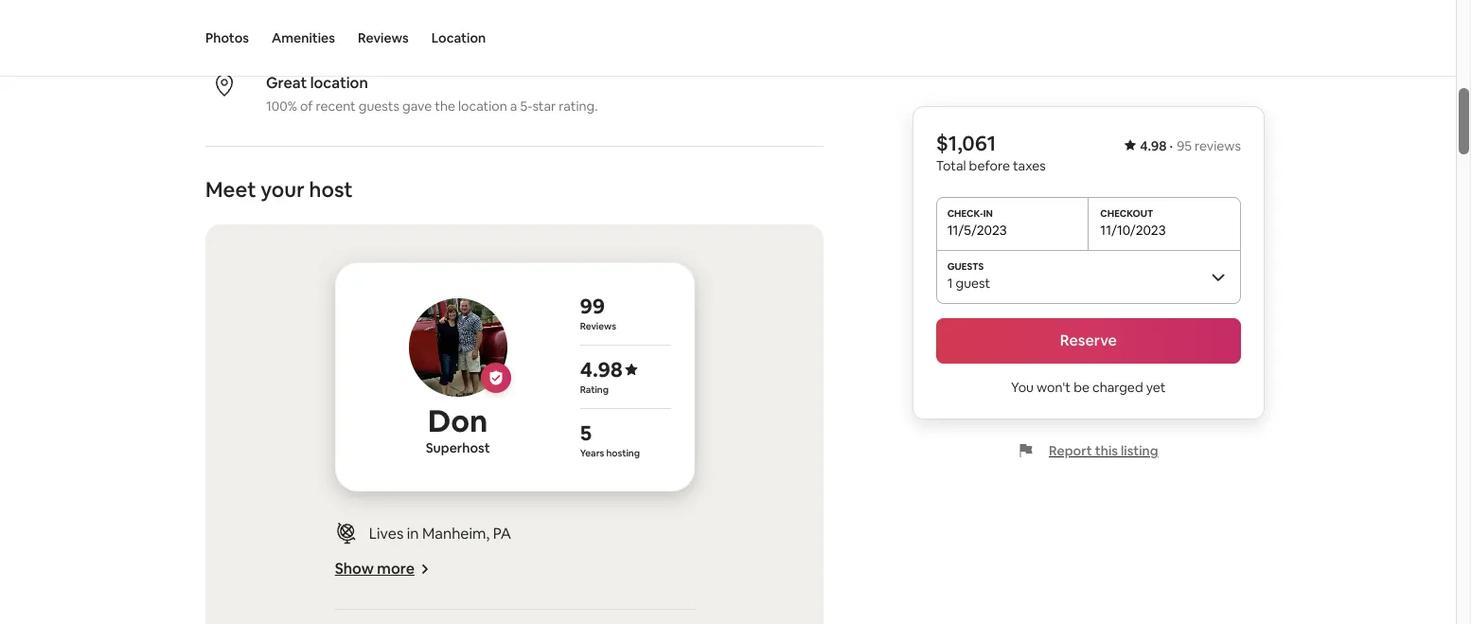 Task type: vqa. For each thing, say whether or not it's contained in the screenshot.
$441 button
no



Task type: describe. For each thing, give the bounding box(es) containing it.
lives in manheim, pa
[[369, 524, 511, 544]]

the
[[435, 98, 455, 115]]

reserve
[[1060, 330, 1117, 350]]

1
[[948, 275, 953, 292]]

$1,061
[[936, 130, 996, 156]]

0 horizontal spatial reviews
[[358, 29, 409, 46]]

meet
[[205, 176, 256, 203]]

don
[[428, 402, 488, 441]]

1 guest
[[948, 275, 991, 292]]

don superhost
[[426, 402, 490, 456]]

this
[[1095, 442, 1118, 459]]

show more link
[[335, 559, 430, 579]]

report
[[1049, 442, 1093, 459]]

be
[[1074, 379, 1090, 396]]

4.98 · 95 reviews
[[1140, 137, 1241, 154]]

11/5/2023
[[948, 222, 1007, 239]]

great location 100% of recent guests gave the location a 5-star rating.
[[266, 73, 598, 115]]

1 guest button
[[936, 250, 1241, 303]]

95
[[1177, 137, 1192, 154]]

great
[[266, 73, 307, 93]]

1 horizontal spatial location
[[458, 98, 507, 115]]

gave
[[402, 98, 432, 115]]

100%
[[266, 98, 297, 115]]

total
[[936, 157, 966, 174]]

lives
[[369, 524, 404, 544]]

reviews button
[[358, 0, 409, 76]]

rating
[[580, 384, 609, 396]]

photos
[[205, 29, 249, 46]]

location
[[432, 29, 486, 46]]

a
[[510, 98, 517, 115]]

star
[[533, 98, 556, 115]]

11/10/2023
[[1101, 222, 1166, 239]]

show more
[[335, 559, 415, 579]]

5 years hosting
[[580, 420, 640, 460]]

5
[[580, 420, 592, 446]]

superhosts
[[266, 34, 335, 51]]

reserve button
[[936, 318, 1241, 364]]

4.98 for 4.98
[[580, 356, 623, 383]]



Task type: locate. For each thing, give the bounding box(es) containing it.
report this listing button
[[1019, 442, 1159, 459]]

your
[[261, 176, 305, 203]]

yet
[[1146, 379, 1166, 396]]

superhost
[[426, 439, 490, 456]]

4.98 up rating
[[580, 356, 623, 383]]

0 vertical spatial location
[[310, 73, 368, 93]]

years
[[580, 447, 604, 460]]

99 reviews
[[580, 293, 616, 333]]

hosts.
[[517, 34, 556, 51]]

guest
[[956, 275, 991, 292]]

rated
[[482, 34, 514, 51]]

rating.
[[559, 98, 598, 115]]

4.98
[[1140, 137, 1167, 154], [580, 356, 623, 383]]

report this listing
[[1049, 442, 1159, 459]]

0 horizontal spatial 4.98
[[580, 356, 623, 383]]

reviews
[[358, 29, 409, 46], [580, 320, 616, 333]]

location
[[310, 73, 368, 93], [458, 98, 507, 115]]

amenities button
[[272, 0, 335, 76]]

1 horizontal spatial 4.98
[[1140, 137, 1167, 154]]

location button
[[432, 0, 486, 76]]

1 vertical spatial reviews
[[580, 320, 616, 333]]

don user profile image
[[409, 299, 507, 397], [409, 299, 507, 397]]

reviews down 99
[[580, 320, 616, 333]]

of
[[300, 98, 313, 115]]

charged
[[1093, 379, 1144, 396]]

taxes
[[1013, 157, 1046, 174]]

reviews right the are
[[358, 29, 409, 46]]

4.98 for 4.98 · 95 reviews
[[1140, 137, 1167, 154]]

99
[[580, 293, 605, 319]]

0 horizontal spatial location
[[310, 73, 368, 93]]

meet your host
[[205, 176, 353, 203]]

you won't be charged yet
[[1011, 379, 1166, 396]]

you
[[1011, 379, 1034, 396]]

$1,061 total before taxes
[[936, 130, 1046, 174]]

manheim,
[[422, 524, 490, 544]]

highly
[[443, 34, 479, 51]]

are
[[338, 34, 357, 51]]

1 vertical spatial 4.98
[[580, 356, 623, 383]]

5-
[[520, 98, 533, 115]]

before
[[969, 157, 1010, 174]]

photos button
[[205, 0, 249, 76]]

show
[[335, 559, 374, 579]]

hosting
[[606, 447, 640, 460]]

amenities
[[272, 29, 335, 46]]

location left a
[[458, 98, 507, 115]]

won't
[[1037, 379, 1071, 396]]

more
[[377, 559, 415, 579]]

0 vertical spatial reviews
[[358, 29, 409, 46]]

1 vertical spatial location
[[458, 98, 507, 115]]

guests
[[359, 98, 400, 115]]

listing
[[1121, 442, 1159, 459]]

verified host image
[[488, 370, 503, 386]]

superhosts are experienced, highly rated hosts.
[[266, 34, 556, 51]]

4.98 left ·
[[1140, 137, 1167, 154]]

in
[[407, 524, 419, 544]]

·
[[1170, 137, 1173, 154]]

recent
[[316, 98, 356, 115]]

host
[[309, 176, 353, 203]]

pa
[[493, 524, 511, 544]]

location up recent
[[310, 73, 368, 93]]

reviews
[[1195, 137, 1241, 154]]

experienced,
[[360, 34, 440, 51]]

1 horizontal spatial reviews
[[580, 320, 616, 333]]

0 vertical spatial 4.98
[[1140, 137, 1167, 154]]



